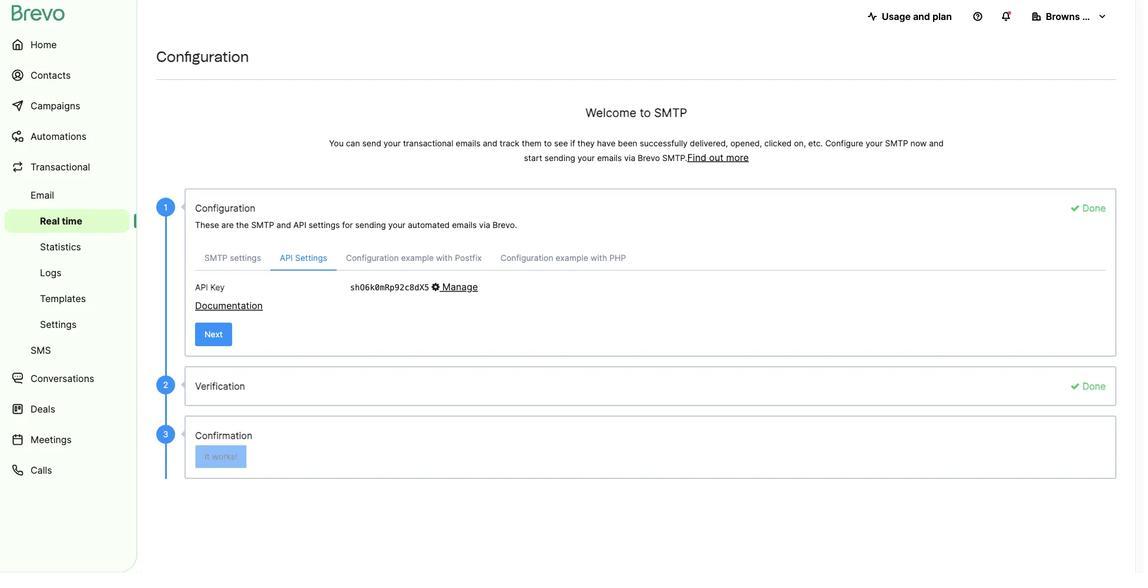 Task type: locate. For each thing, give the bounding box(es) containing it.
now
[[911, 138, 927, 148]]

example
[[401, 253, 434, 263], [556, 253, 589, 263]]

campaigns link
[[5, 92, 129, 120]]

browns enterprise button
[[1023, 5, 1130, 28]]

sending right 'for'
[[355, 220, 386, 230]]

via down the been
[[625, 153, 636, 163]]

settings
[[309, 220, 340, 230], [230, 253, 261, 263]]

sending down see
[[545, 153, 576, 163]]

start
[[524, 153, 543, 163]]

contacts link
[[5, 61, 129, 89]]

configure
[[826, 138, 864, 148]]

documentation link
[[195, 300, 263, 312]]

smtp inside tab list
[[205, 253, 228, 263]]

settings
[[295, 253, 327, 263], [40, 319, 77, 330]]

postfix
[[455, 253, 482, 263]]

example for postfix
[[401, 253, 434, 263]]

can
[[346, 138, 360, 148]]

meetings link
[[5, 426, 129, 454]]

welcome
[[586, 106, 637, 120]]

sms
[[31, 345, 51, 356]]

transactional
[[31, 161, 90, 173]]

0 vertical spatial via
[[625, 153, 636, 163]]

configuration example with postfix
[[346, 253, 482, 263]]

emails up "postfix"
[[452, 220, 477, 230]]

0 horizontal spatial with
[[436, 253, 453, 263]]

smtp
[[655, 106, 688, 120], [886, 138, 909, 148], [251, 220, 274, 230], [205, 253, 228, 263]]

0 horizontal spatial example
[[401, 253, 434, 263]]

3
[[163, 430, 168, 440]]

to left see
[[544, 138, 552, 148]]

api left the key
[[195, 282, 208, 292]]

tab panel
[[186, 246, 1116, 313], [186, 280, 1116, 313]]

done for configuration
[[1081, 203, 1107, 214]]

1 with from the left
[[436, 253, 453, 263]]

clicked
[[765, 138, 792, 148]]

settings down templates
[[40, 319, 77, 330]]

1 vertical spatial api
[[280, 253, 293, 263]]

real time
[[40, 215, 82, 227]]

calls link
[[5, 456, 129, 484]]

and left plan
[[914, 11, 931, 22]]

2 example from the left
[[556, 253, 589, 263]]

next button
[[195, 323, 232, 346]]

transactional link
[[5, 153, 129, 181]]

conversations link
[[5, 365, 129, 393]]

to
[[640, 106, 651, 120], [544, 138, 552, 148]]

2 done from the top
[[1081, 380, 1107, 392]]

settings left 'for'
[[309, 220, 340, 230]]

and up api settings at left top
[[277, 220, 291, 230]]

1 horizontal spatial to
[[640, 106, 651, 120]]

deals
[[31, 403, 55, 415]]

settings down the on the top left of page
[[230, 253, 261, 263]]

browns enterprise
[[1047, 11, 1130, 22]]

are
[[222, 220, 234, 230]]

settings link
[[5, 313, 129, 336]]

emails right transactional
[[456, 138, 481, 148]]

cog image
[[432, 283, 440, 292]]

via left brevo.
[[479, 220, 491, 230]]

smtp right the on the top left of page
[[251, 220, 274, 230]]

example left 'php'
[[556, 253, 589, 263]]

have
[[597, 138, 616, 148]]

settings inside tab list
[[295, 253, 327, 263]]

1 done from the top
[[1081, 203, 1107, 214]]

1 example from the left
[[401, 253, 434, 263]]

api inside tab list
[[280, 253, 293, 263]]

brevo.
[[493, 220, 517, 230]]

1 vertical spatial to
[[544, 138, 552, 148]]

with
[[436, 253, 453, 263], [591, 253, 608, 263]]

smtp settings link
[[195, 246, 271, 270]]

tab list
[[195, 246, 1107, 271]]

0 horizontal spatial settings
[[230, 253, 261, 263]]

0 vertical spatial settings
[[309, 220, 340, 230]]

1 horizontal spatial sending
[[545, 153, 576, 163]]

works!
[[212, 452, 238, 462]]

0 vertical spatial emails
[[456, 138, 481, 148]]

manage
[[440, 281, 478, 293]]

with left "postfix"
[[436, 253, 453, 263]]

0 horizontal spatial settings
[[40, 319, 77, 330]]

etc.
[[809, 138, 823, 148]]

2 with from the left
[[591, 253, 608, 263]]

calls
[[31, 465, 52, 476]]

2 vertical spatial api
[[195, 282, 208, 292]]

with left 'php'
[[591, 253, 608, 263]]

to right welcome
[[640, 106, 651, 120]]

verification
[[195, 380, 245, 392]]

api settings
[[280, 253, 327, 263]]

see
[[554, 138, 568, 148]]

find
[[688, 152, 707, 163]]

usage and plan
[[882, 11, 953, 22]]

1 vertical spatial done
[[1081, 380, 1107, 392]]

emails down have
[[598, 153, 622, 163]]

configuration example with php link
[[491, 246, 636, 270]]

sho6k0mrp92c8dx5
[[350, 283, 430, 293]]

these
[[195, 220, 219, 230]]

and inside 'button'
[[914, 11, 931, 22]]

your
[[384, 138, 401, 148], [866, 138, 883, 148], [578, 153, 595, 163], [389, 220, 406, 230]]

delivered,
[[690, 138, 729, 148]]

1 vertical spatial via
[[479, 220, 491, 230]]

api right smtp settings
[[280, 253, 293, 263]]

and
[[914, 11, 931, 22], [483, 138, 498, 148], [930, 138, 944, 148], [277, 220, 291, 230]]

done
[[1081, 203, 1107, 214], [1081, 380, 1107, 392]]

smtp left now on the top right
[[886, 138, 909, 148]]

and left track
[[483, 138, 498, 148]]

1 horizontal spatial settings
[[295, 253, 327, 263]]

api up api settings at left top
[[294, 220, 307, 230]]

0 horizontal spatial sending
[[355, 220, 386, 230]]

1 horizontal spatial via
[[625, 153, 636, 163]]

been
[[618, 138, 638, 148]]

with for postfix
[[436, 253, 453, 263]]

settings down these are the smtp and api settings for sending your automated emails via brevo.
[[295, 253, 327, 263]]

1 vertical spatial settings
[[230, 253, 261, 263]]

2 vertical spatial emails
[[452, 220, 477, 230]]

2 horizontal spatial api
[[294, 220, 307, 230]]

0 vertical spatial done
[[1081, 203, 1107, 214]]

1 horizontal spatial with
[[591, 253, 608, 263]]

0 vertical spatial settings
[[295, 253, 327, 263]]

sms link
[[5, 339, 129, 362]]

brevo
[[638, 153, 660, 163]]

0 horizontal spatial api
[[195, 282, 208, 292]]

find out more button
[[688, 152, 749, 163]]

1 horizontal spatial api
[[280, 253, 293, 263]]

0 vertical spatial sending
[[545, 153, 576, 163]]

0 horizontal spatial to
[[544, 138, 552, 148]]

out
[[710, 152, 724, 163]]

to inside you can send your transactional emails and track them to see if they have been successfully delivered, opened, clicked on, etc. configure your smtp now and start sending your emails via brevo smtp.
[[544, 138, 552, 148]]

smtp up the key
[[205, 253, 228, 263]]

via
[[625, 153, 636, 163], [479, 220, 491, 230]]

1 horizontal spatial example
[[556, 253, 589, 263]]

example up cog icon
[[401, 253, 434, 263]]

real
[[40, 215, 60, 227]]

sending
[[545, 153, 576, 163], [355, 220, 386, 230]]



Task type: describe. For each thing, give the bounding box(es) containing it.
1 vertical spatial sending
[[355, 220, 386, 230]]

opened,
[[731, 138, 763, 148]]

templates link
[[5, 287, 129, 310]]

contacts
[[31, 69, 71, 81]]

api settings link
[[271, 246, 337, 271]]

if
[[571, 138, 576, 148]]

example for php
[[556, 253, 589, 263]]

automations
[[31, 131, 87, 142]]

deals link
[[5, 395, 129, 423]]

check image
[[1071, 382, 1081, 391]]

track
[[500, 138, 520, 148]]

smtp settings
[[205, 253, 261, 263]]

your down they
[[578, 153, 595, 163]]

smtp up successfully
[[655, 106, 688, 120]]

home
[[31, 39, 57, 50]]

check image
[[1071, 204, 1081, 213]]

done for verification
[[1081, 380, 1107, 392]]

campaigns
[[31, 100, 80, 111]]

0 vertical spatial to
[[640, 106, 651, 120]]

configuration example with php
[[501, 253, 626, 263]]

settings inside tab list
[[230, 253, 261, 263]]

it works! link
[[195, 445, 247, 469]]

php
[[610, 253, 626, 263]]

meetings
[[31, 434, 72, 445]]

automated
[[408, 220, 450, 230]]

real time link
[[5, 209, 129, 233]]

for
[[342, 220, 353, 230]]

home link
[[5, 31, 129, 59]]

send
[[363, 138, 382, 148]]

time
[[62, 215, 82, 227]]

conversations
[[31, 373, 94, 384]]

tab list containing smtp settings
[[195, 246, 1107, 271]]

they
[[578, 138, 595, 148]]

sending inside you can send your transactional emails and track them to see if they have been successfully delivered, opened, clicked on, etc. configure your smtp now and start sending your emails via brevo smtp.
[[545, 153, 576, 163]]

the
[[236, 220, 249, 230]]

transactional
[[403, 138, 454, 148]]

on,
[[794, 138, 807, 148]]

logs link
[[5, 261, 129, 285]]

confirmation
[[195, 430, 253, 441]]

1
[[164, 202, 168, 212]]

smtp inside you can send your transactional emails and track them to see if they have been successfully delivered, opened, clicked on, etc. configure your smtp now and start sending your emails via brevo smtp.
[[886, 138, 909, 148]]

them
[[522, 138, 542, 148]]

templates
[[40, 293, 86, 304]]

you
[[329, 138, 344, 148]]

browns
[[1047, 11, 1081, 22]]

documentation
[[195, 300, 263, 312]]

1 vertical spatial emails
[[598, 153, 622, 163]]

key
[[210, 282, 225, 292]]

api key
[[195, 282, 225, 292]]

1 tab panel from the top
[[186, 246, 1116, 313]]

automations link
[[5, 122, 129, 151]]

via inside you can send your transactional emails and track them to see if they have been successfully delivered, opened, clicked on, etc. configure your smtp now and start sending your emails via brevo smtp.
[[625, 153, 636, 163]]

smtp.
[[663, 153, 688, 163]]

your right the send
[[384, 138, 401, 148]]

with for php
[[591, 253, 608, 263]]

0 horizontal spatial via
[[479, 220, 491, 230]]

your right configure
[[866, 138, 883, 148]]

configuration example with postfix link
[[337, 246, 491, 270]]

your left automated
[[389, 220, 406, 230]]

email link
[[5, 183, 129, 207]]

0 vertical spatial api
[[294, 220, 307, 230]]

statistics link
[[5, 235, 129, 259]]

2
[[163, 380, 168, 390]]

and right now on the top right
[[930, 138, 944, 148]]

more
[[727, 152, 749, 163]]

2 tab panel from the top
[[186, 280, 1116, 313]]

next
[[205, 330, 223, 340]]

these are the smtp and api settings for sending your automated emails via brevo.
[[195, 220, 517, 230]]

1 horizontal spatial settings
[[309, 220, 340, 230]]

plan
[[933, 11, 953, 22]]

welcome to smtp
[[586, 106, 688, 120]]

statistics
[[40, 241, 81, 253]]

api for settings
[[280, 253, 293, 263]]

you can send your transactional emails and track them to see if they have been successfully delivered, opened, clicked on, etc. configure your smtp now and start sending your emails via brevo smtp.
[[329, 138, 944, 163]]

1 vertical spatial settings
[[40, 319, 77, 330]]

usage and plan button
[[859, 5, 962, 28]]

usage
[[882, 11, 911, 22]]

email
[[31, 189, 54, 201]]

successfully
[[640, 138, 688, 148]]

api for key
[[195, 282, 208, 292]]

it works!
[[205, 452, 238, 462]]

manage link
[[432, 281, 478, 293]]

it
[[205, 452, 210, 462]]

enterprise
[[1083, 11, 1130, 22]]

find out more
[[688, 152, 749, 163]]



Task type: vqa. For each thing, say whether or not it's contained in the screenshot.
Smtp Settings
yes



